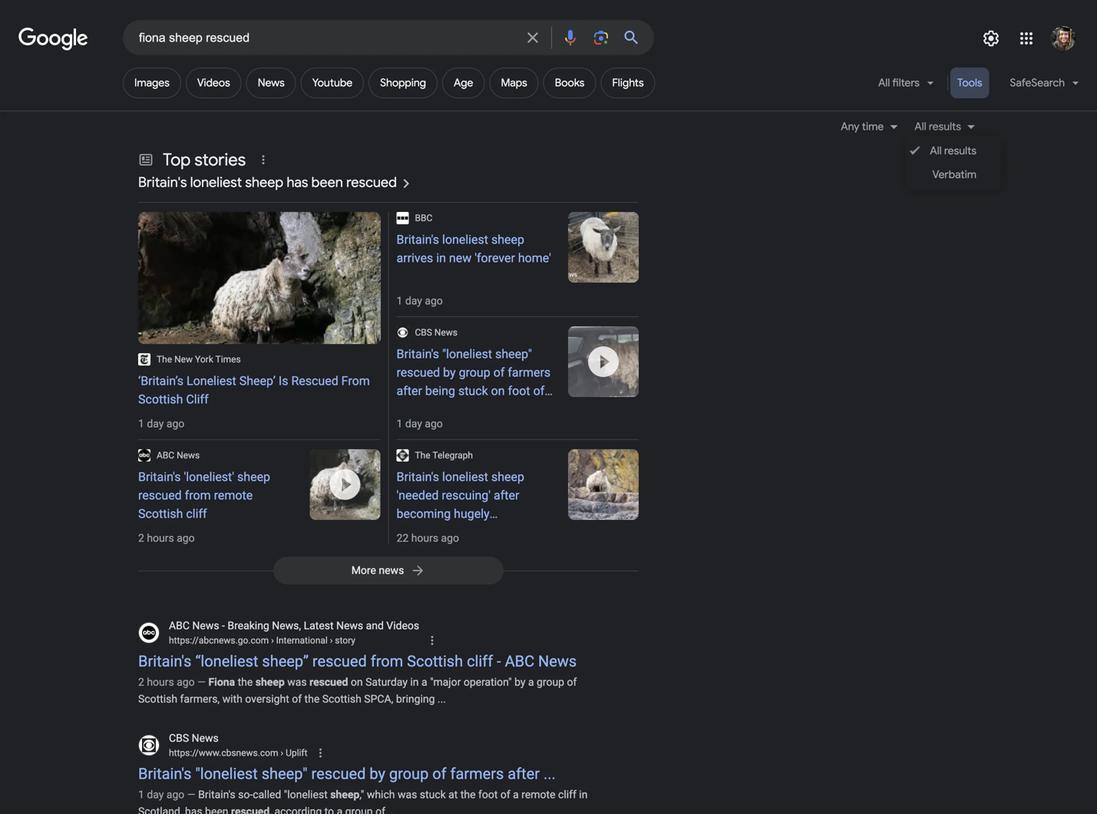Task type: locate. For each thing, give the bounding box(es) containing it.
scottish down 'britain's at left top
[[138, 392, 183, 407]]

ago down for
[[425, 417, 443, 430]]

all for all filters popup button
[[879, 76, 890, 90]]

22 hours ago
[[397, 532, 459, 544]]

2 horizontal spatial group
[[537, 676, 564, 688]]

at
[[439, 402, 450, 417], [449, 788, 458, 801]]

after left ...
[[508, 765, 540, 783]]

1 vertical spatial from
[[371, 652, 403, 670]]

0 vertical spatial by
[[443, 365, 456, 380]]

cliff inside ," which was stuck at the foot of a remote cliff in scotland, has been
[[558, 788, 577, 801]]

shopping link
[[369, 68, 438, 98]]

books link
[[544, 68, 596, 98]]

0 horizontal spatial group
[[389, 765, 429, 783]]

1 vertical spatial group
[[537, 676, 564, 688]]

0 vertical spatial on
[[491, 384, 505, 398]]

foot inside ," which was stuck at the foot of a remote cliff in scotland, has been
[[478, 788, 498, 801]]

on down britain's "loneliest sheep" rescued from scottish cliff - abc news
[[351, 676, 363, 688]]

1 vertical spatial the
[[415, 450, 431, 461]]

sheep inside "link"
[[245, 174, 284, 191]]

ago up abc news
[[167, 417, 185, 430]]

results inside radio item
[[944, 144, 977, 158]]

youtube
[[312, 76, 353, 90]]

is
[[279, 374, 288, 388]]

day up abc news
[[147, 417, 164, 430]]

international
[[276, 635, 328, 646]]

britain's for britain's 'loneliest' sheep rescued from remote scottish cliff
[[138, 470, 181, 484]]

all down all results dropdown button
[[930, 144, 942, 158]]

None text field
[[169, 634, 356, 647], [169, 746, 308, 760]]

sheep down stories
[[245, 174, 284, 191]]

0 vertical spatial the
[[238, 676, 253, 688]]

the left new
[[157, 354, 172, 365]]

loneliest inside britain's loneliest sheep arrives in new 'forever home'
[[442, 232, 488, 247]]

results
[[929, 120, 961, 134], [944, 144, 977, 158]]

farmers,
[[180, 693, 220, 705]]

1 vertical spatial stuck
[[420, 788, 446, 801]]

2
[[482, 402, 489, 417], [138, 532, 144, 544], [138, 676, 144, 688]]

- up 'operation"'
[[497, 652, 501, 670]]

0 vertical spatial —
[[197, 676, 206, 688]]

videos left the news link
[[197, 76, 230, 90]]

sheep up 'forever
[[491, 232, 524, 247]]

images link
[[123, 68, 181, 98]]

group up the which
[[389, 765, 429, 783]]

cbs for cbs news
[[415, 327, 432, 338]]

britain's inside britain's 'loneliest' sheep rescued from remote scottish cliff
[[138, 470, 181, 484]]

1 horizontal spatial from
[[371, 652, 403, 670]]

sheep" for britain's "loneliest sheep" rescued by group of farmers after ...
[[262, 765, 308, 783]]

at right for
[[439, 402, 450, 417]]

from inside britain's 'loneliest' sheep rescued from remote scottish cliff
[[185, 488, 211, 503]]

› down 'news,' on the bottom left of the page
[[271, 635, 274, 646]]

has inside ," which was stuck at the foot of a remote cliff in scotland, has been
[[185, 805, 202, 814]]

1 vertical spatial all results
[[930, 144, 977, 158]]

- up https://abcnews.go.com at the bottom
[[222, 619, 225, 632]]

in inside ," which was stuck at the foot of a remote cliff in scotland, has been
[[579, 788, 588, 801]]

1 horizontal spatial has
[[287, 174, 308, 191]]

from down 'loneliest'
[[185, 488, 211, 503]]

1 horizontal spatial the
[[305, 693, 320, 705]]

none text field up so-
[[169, 746, 308, 760]]

britain's loneliest sheep has been rescued link
[[138, 174, 415, 193]]

after up "dumfries" at the bottom left of page
[[494, 488, 519, 503]]

abc up britain's 'loneliest' sheep rescued from remote scottish cliff
[[157, 450, 174, 461]]

sheep inside britain's 'loneliest' sheep rescued from remote scottish cliff
[[237, 470, 270, 484]]

0 horizontal spatial foot
[[478, 788, 498, 801]]

scottish up 2 hours ago
[[138, 506, 183, 521]]

0 horizontal spatial farmers
[[450, 765, 504, 783]]

cbs news https://www.cbsnews.com › uplift
[[169, 732, 308, 759]]

"loneliest for britain's "loneliest sheep" rescued by group of farmers after being stuck  on foot of cliff for at least 2 years 1 day ago
[[442, 347, 492, 361]]

1 vertical spatial —
[[187, 788, 196, 801]]

britain's 'loneliest' sheep rescued from remote scottish cliff heading
[[138, 468, 295, 523]]

0 horizontal spatial -
[[222, 619, 225, 632]]

farmers up years on the left
[[508, 365, 551, 380]]

0 horizontal spatial from
[[185, 488, 211, 503]]

0 horizontal spatial by
[[370, 765, 385, 783]]

1 day ago up abc news
[[138, 417, 185, 430]]

filters
[[893, 76, 920, 90]]

cbs inside cbs news https://www.cbsnews.com › uplift
[[169, 732, 189, 745]]

hours right 22
[[411, 532, 439, 544]]

britain's up 2 hours ago —
[[138, 652, 192, 670]]

1 vertical spatial all
[[915, 120, 927, 134]]

sheep inside britain's loneliest sheep arrives in new 'forever home'
[[491, 232, 524, 247]]

22
[[397, 532, 409, 544]]

abc news
[[157, 450, 200, 461]]

all inside all results radio item
[[930, 144, 942, 158]]

0 vertical spatial none text field
[[169, 634, 356, 647]]

scotland,
[[138, 805, 182, 814]]

loneliest for has
[[190, 174, 242, 191]]

all
[[879, 76, 890, 90], [915, 120, 927, 134], [930, 144, 942, 158]]

1 horizontal spatial videos
[[387, 619, 419, 632]]

2 vertical spatial 2
[[138, 676, 144, 688]]

0 vertical spatial abc
[[157, 450, 174, 461]]

from
[[342, 374, 370, 388]]

the
[[157, 354, 172, 365], [415, 450, 431, 461]]

loneliest down stories
[[190, 174, 242, 191]]

0 vertical spatial was
[[287, 676, 307, 688]]

"loneliest down https://www.cbsnews.com in the bottom left of the page
[[195, 765, 258, 783]]

all left filters
[[879, 76, 890, 90]]

google image
[[18, 28, 89, 51]]

1 vertical spatial 1 day ago
[[138, 417, 185, 430]]

farmers left ...
[[450, 765, 504, 783]]

after inside britain's "loneliest sheep" rescued by group of farmers after being stuck  on foot of cliff for at least 2 years 1 day ago
[[397, 384, 422, 398]]

tools
[[958, 76, 983, 90]]

by right 'operation"'
[[515, 676, 526, 688]]

1 day ago up cbs news
[[397, 294, 443, 307]]

abc up 'operation"'
[[505, 652, 535, 670]]

'britain's loneliest sheep' is rescued from scottish cliff heading
[[138, 372, 381, 408]]

farmers for britain's "loneliest sheep" rescued by group of farmers after ...
[[450, 765, 504, 783]]

on
[[491, 384, 505, 398], [351, 676, 363, 688]]

2 vertical spatial loneliest
[[442, 470, 488, 484]]

1 vertical spatial remote
[[522, 788, 556, 801]]

0 horizontal spatial on
[[351, 676, 363, 688]]

1 vertical spatial videos
[[387, 619, 419, 632]]

0 horizontal spatial videos
[[197, 76, 230, 90]]

https://www.cbsnews.com
[[169, 748, 278, 759]]

arrives
[[397, 251, 433, 265]]

0 horizontal spatial all
[[879, 76, 890, 90]]

all results inside radio item
[[930, 144, 977, 158]]

2 horizontal spatial in
[[579, 788, 588, 801]]

- inside abc news - breaking news, latest news and videos https://abcnews.go.com › international › story
[[222, 619, 225, 632]]

videos link
[[186, 68, 242, 98]]

0 vertical spatial foot
[[508, 384, 530, 398]]

0 vertical spatial 1 day ago
[[397, 294, 443, 307]]

stuck
[[458, 384, 488, 398], [420, 788, 446, 801]]

more
[[352, 564, 376, 577]]

the new york times
[[157, 354, 241, 365]]

0 horizontal spatial cbs
[[169, 732, 189, 745]]

rescued inside britain's 'loneliest' sheep rescued from remote scottish cliff
[[138, 488, 182, 503]]

None search field
[[0, 19, 654, 55]]

dumfries
[[490, 525, 540, 539]]

stuck up least
[[458, 384, 488, 398]]

-
[[222, 619, 225, 632], [497, 652, 501, 670]]

britain's for britain's "loneliest sheep" rescued by group of farmers after being stuck  on foot of cliff for at least 2 years 1 day ago
[[397, 347, 439, 361]]

in inside on saturday in a "major operation" by a group of scottish farmers, with oversight of the scottish spca, bringing ...
[[410, 676, 419, 688]]

'britain's
[[138, 374, 184, 388]]

sheep" for britain's "loneliest sheep" rescued by group of farmers after being stuck  on foot of cliff for at least 2 years 1 day ago
[[495, 347, 532, 361]]

was down sheep"
[[287, 676, 307, 688]]

sheep"
[[495, 347, 532, 361], [262, 765, 308, 783]]

from for remote
[[185, 488, 211, 503]]

add youtube element
[[312, 76, 353, 90]]

› left uplift
[[281, 748, 283, 759]]

britain's inside britain's "loneliest sheep" rescued by group of farmers after being stuck  on foot of cliff for at least 2 years 1 day ago
[[397, 347, 439, 361]]

1
[[397, 294, 403, 307], [138, 417, 144, 430], [397, 417, 403, 430], [138, 788, 144, 801]]

none text field containing https://www.cbsnews.com
[[169, 746, 308, 760]]

0 horizontal spatial sheep"
[[262, 765, 308, 783]]

saturday
[[366, 676, 408, 688]]

britain's inside britain's loneliest sheep 'needed rescuing' after becoming hugely overweight, says dumfries farmer
[[397, 470, 439, 484]]

the left telegraph
[[415, 450, 431, 461]]

stuck right the which
[[420, 788, 446, 801]]

sheep" up years on the left
[[495, 347, 532, 361]]

1 horizontal spatial sheep"
[[495, 347, 532, 361]]

all inside all filters popup button
[[879, 76, 890, 90]]

2 for 2 hours ago —
[[138, 676, 144, 688]]

day down for
[[405, 417, 422, 430]]

day up cbs news
[[405, 294, 422, 307]]

britain's loneliest sheep 'needed rescuing' after becoming hugely overweight, says dumfries farmer
[[397, 470, 540, 558]]

sheep inside britain's loneliest sheep 'needed rescuing' after becoming hugely overweight, says dumfries farmer
[[491, 470, 524, 484]]

sheep for remote
[[237, 470, 270, 484]]

by up being
[[443, 365, 456, 380]]

group right 'operation"'
[[537, 676, 564, 688]]

loneliest inside britain's loneliest sheep 'needed rescuing' after becoming hugely overweight, says dumfries farmer
[[442, 470, 488, 484]]

— up farmers,
[[197, 676, 206, 688]]

1 vertical spatial abc
[[169, 619, 190, 632]]

menu
[[906, 135, 1001, 190]]

0 vertical spatial the
[[157, 354, 172, 365]]

none text field for "loneliest
[[169, 746, 308, 760]]

cbs down farmers,
[[169, 732, 189, 745]]

remote down ...
[[522, 788, 556, 801]]

sheep" inside britain's "loneliest sheep" rescued by group of farmers after being stuck  on foot of cliff for at least 2 years 1 day ago
[[495, 347, 532, 361]]

1 vertical spatial "loneliest
[[195, 765, 258, 783]]

0 horizontal spatial has
[[185, 805, 202, 814]]

0 horizontal spatial been
[[205, 805, 228, 814]]

1 horizontal spatial ›
[[281, 748, 283, 759]]

stories
[[195, 149, 246, 170]]

none text field › uplift
[[169, 746, 308, 760]]

stuck inside britain's "loneliest sheep" rescued by group of farmers after being stuck  on foot of cliff for at least 2 years 1 day ago
[[458, 384, 488, 398]]

more news link
[[151, 557, 627, 584]]

cbs for cbs news https://www.cbsnews.com › uplift
[[169, 732, 189, 745]]

1 horizontal spatial was
[[398, 788, 417, 801]]

britain's down abc news
[[138, 470, 181, 484]]

2 vertical spatial by
[[370, 765, 385, 783]]

sheep up "dumfries" at the bottom left of page
[[491, 470, 524, 484]]

2 vertical spatial all
[[930, 144, 942, 158]]

'forever
[[475, 251, 515, 265]]

all results radio item
[[906, 139, 1001, 163]]

from up saturday
[[371, 652, 403, 670]]

britain's left so-
[[198, 788, 236, 801]]

0 vertical spatial has
[[287, 174, 308, 191]]

abc inside abc news - breaking news, latest news and videos https://abcnews.go.com › international › story
[[169, 619, 190, 632]]

1 vertical spatial farmers
[[450, 765, 504, 783]]

shopping
[[380, 76, 426, 90]]

results inside dropdown button
[[929, 120, 961, 134]]

all for menu containing all results
[[930, 144, 942, 158]]

a
[[422, 676, 427, 688], [528, 676, 534, 688], [513, 788, 519, 801]]

results up all results radio item
[[929, 120, 961, 134]]

› International › story text field
[[269, 635, 356, 646]]

new
[[449, 251, 472, 265]]

rescued for britain's "loneliest sheep" rescued from scottish cliff - abc news
[[313, 652, 367, 670]]

0 vertical spatial at
[[439, 402, 450, 417]]

0 vertical spatial 2
[[482, 402, 489, 417]]

rescued inside britain's "loneliest sheep" rescued by group of farmers after being stuck  on foot of cliff for at least 2 years 1 day ago
[[397, 365, 440, 380]]

› left story
[[330, 635, 333, 646]]

1 vertical spatial -
[[497, 652, 501, 670]]

0 vertical spatial -
[[222, 619, 225, 632]]

1 vertical spatial none text field
[[169, 746, 308, 760]]

sheep right 'loneliest'
[[237, 470, 270, 484]]

sheep
[[245, 174, 284, 191], [491, 232, 524, 247], [237, 470, 270, 484], [491, 470, 524, 484], [256, 676, 285, 688], [330, 788, 360, 801]]

scottish inside 'britain's loneliest sheep' is rescued from scottish cliff
[[138, 392, 183, 407]]

sheep" up the britain's so-called "loneliest sheep
[[262, 765, 308, 783]]

was right the which
[[398, 788, 417, 801]]

add images element
[[134, 76, 170, 90]]

by inside britain's "loneliest sheep" rescued by group of farmers after being stuck  on foot of cliff for at least 2 years 1 day ago
[[443, 365, 456, 380]]

britain's up 'needed
[[397, 470, 439, 484]]

of
[[494, 365, 505, 380], [533, 384, 545, 398], [567, 676, 577, 688], [292, 693, 302, 705], [433, 765, 447, 783], [501, 788, 510, 801]]

been inside "link"
[[311, 174, 343, 191]]

0 vertical spatial results
[[929, 120, 961, 134]]

britain's up 1 day ago —
[[138, 765, 192, 783]]

0 vertical spatial from
[[185, 488, 211, 503]]

britain's so-called "loneliest sheep
[[198, 788, 360, 801]]

cliff inside britain's 'loneliest' sheep rescued from remote scottish cliff
[[186, 506, 207, 521]]

0 vertical spatial all
[[879, 76, 890, 90]]

hours
[[147, 532, 174, 544], [411, 532, 439, 544], [147, 676, 174, 688]]

rescued for britain's 'loneliest' sheep rescued from remote scottish cliff
[[138, 488, 182, 503]]

at right the which
[[449, 788, 458, 801]]

"loneliest right called at the left bottom
[[284, 788, 328, 801]]

from
[[185, 488, 211, 503], [371, 652, 403, 670]]

1 vertical spatial has
[[185, 805, 202, 814]]

hours down britain's 'loneliest' sheep rescued from remote scottish cliff
[[147, 532, 174, 544]]

after for ...
[[508, 765, 540, 783]]

0 vertical spatial "loneliest
[[442, 347, 492, 361]]

abc up https://abcnews.go.com at the bottom
[[169, 619, 190, 632]]

1 inside britain's "loneliest sheep" rescued by group of farmers after being stuck  on foot of cliff for at least 2 years 1 day ago
[[397, 417, 403, 430]]

0 vertical spatial remote
[[214, 488, 253, 503]]

has
[[287, 174, 308, 191], [185, 805, 202, 814]]

0 vertical spatial loneliest
[[190, 174, 242, 191]]

2 vertical spatial in
[[579, 788, 588, 801]]

0 vertical spatial cbs
[[415, 327, 432, 338]]

news inside cbs news https://www.cbsnews.com › uplift
[[192, 732, 219, 745]]

loneliest up the rescuing'
[[442, 470, 488, 484]]

2 for 2 hours ago
[[138, 532, 144, 544]]

0 vertical spatial been
[[311, 174, 343, 191]]

farmers inside britain's "loneliest sheep" rescued by group of farmers after being stuck  on foot of cliff for at least 2 years 1 day ago
[[508, 365, 551, 380]]

2 vertical spatial after
[[508, 765, 540, 783]]

on up years on the left
[[491, 384, 505, 398]]

results up verbatim
[[944, 144, 977, 158]]

ago inside britain's "loneliest sheep" rescued by group of farmers after being stuck  on foot of cliff for at least 2 years 1 day ago
[[425, 417, 443, 430]]

https://abcnews.go.com
[[169, 635, 269, 646]]

2 inside britain's "loneliest sheep" rescued by group of farmers after being stuck  on foot of cliff for at least 2 years 1 day ago
[[482, 402, 489, 417]]

none text field containing https://abcnews.go.com
[[169, 634, 356, 647]]

2 horizontal spatial "loneliest
[[442, 347, 492, 361]]

1 vertical spatial been
[[205, 805, 228, 814]]

all up all results radio item
[[915, 120, 927, 134]]

day
[[405, 294, 422, 307], [147, 417, 164, 430], [405, 417, 422, 430], [147, 788, 164, 801]]

britain's inside britain's loneliest sheep arrives in new 'forever home'
[[397, 232, 439, 247]]

operation"
[[464, 676, 512, 688]]

— down https://www.cbsnews.com in the bottom left of the page
[[187, 788, 196, 801]]

all results up verbatim link
[[930, 144, 977, 158]]

ago left the says
[[441, 532, 459, 544]]

"loneliest down cbs news
[[442, 347, 492, 361]]

all results button
[[906, 118, 983, 135]]

group up least
[[459, 365, 491, 380]]

remote down 'loneliest'
[[214, 488, 253, 503]]

videos inside abc news - breaking news, latest news and videos https://abcnews.go.com › international › story
[[387, 619, 419, 632]]

1 vertical spatial foot
[[478, 788, 498, 801]]

safesearch button
[[1001, 68, 1089, 104]]

cliff inside britain's "loneliest sheep" rescued by group of farmers after being stuck  on foot of cliff for at least 2 years 1 day ago
[[397, 402, 418, 417]]

2 horizontal spatial by
[[515, 676, 526, 688]]

1 horizontal spatial the
[[415, 450, 431, 461]]

britain's down cbs news
[[397, 347, 439, 361]]

0 vertical spatial group
[[459, 365, 491, 380]]

hours for becoming
[[411, 532, 439, 544]]

2 horizontal spatial all
[[930, 144, 942, 158]]

after up for
[[397, 384, 422, 398]]

2 vertical spatial the
[[461, 788, 476, 801]]

menu containing all results
[[906, 135, 1001, 190]]

cbs up being
[[415, 327, 432, 338]]

2 vertical spatial "loneliest
[[284, 788, 328, 801]]

1 vertical spatial in
[[410, 676, 419, 688]]

1 vertical spatial the
[[305, 693, 320, 705]]

0 vertical spatial stuck
[[458, 384, 488, 398]]

britain's
[[138, 174, 187, 191], [397, 232, 439, 247], [397, 347, 439, 361], [138, 470, 181, 484], [397, 470, 439, 484], [138, 652, 192, 670], [138, 765, 192, 783], [198, 788, 236, 801]]

2 vertical spatial abc
[[505, 652, 535, 670]]

being
[[425, 384, 455, 398]]

ago up farmers,
[[177, 676, 195, 688]]

which
[[367, 788, 395, 801]]

0 horizontal spatial was
[[287, 676, 307, 688]]

day inside britain's "loneliest sheep" rescued by group of farmers after being stuck  on foot of cliff for at least 2 years 1 day ago
[[405, 417, 422, 430]]

on inside britain's "loneliest sheep" rescued by group of farmers after being stuck  on foot of cliff for at least 2 years 1 day ago
[[491, 384, 505, 398]]

after inside britain's loneliest sheep 'needed rescuing' after becoming hugely overweight, says dumfries farmer
[[494, 488, 519, 503]]

2 horizontal spatial the
[[461, 788, 476, 801]]

1 horizontal spatial a
[[513, 788, 519, 801]]

group for being
[[459, 365, 491, 380]]

by up the which
[[370, 765, 385, 783]]

britain's up arrives
[[397, 232, 439, 247]]

"loneliest inside britain's "loneliest sheep" rescued by group of farmers after being stuck  on foot of cliff for at least 2 years 1 day ago
[[442, 347, 492, 361]]

1 horizontal spatial been
[[311, 174, 343, 191]]

foot
[[508, 384, 530, 398], [478, 788, 498, 801]]

1 horizontal spatial stuck
[[458, 384, 488, 398]]

was
[[287, 676, 307, 688], [398, 788, 417, 801]]

loneliest up new
[[442, 232, 488, 247]]

"major
[[430, 676, 461, 688]]

1 horizontal spatial in
[[436, 251, 446, 265]]

2 horizontal spatial a
[[528, 676, 534, 688]]

cliff
[[186, 392, 209, 407]]

none text field › international › story
[[169, 634, 356, 647]]

1 horizontal spatial remote
[[522, 788, 556, 801]]

britain's for britain's so-called "loneliest sheep
[[198, 788, 236, 801]]

1 none text field from the top
[[169, 634, 356, 647]]

and
[[366, 619, 384, 632]]

britain's inside "link"
[[138, 174, 187, 191]]

0 horizontal spatial stuck
[[420, 788, 446, 801]]

all results up all results radio item
[[915, 120, 961, 134]]

2 none text field from the top
[[169, 746, 308, 760]]

loneliest inside "link"
[[190, 174, 242, 191]]

from for scottish
[[371, 652, 403, 670]]

britain's down the top
[[138, 174, 187, 191]]

rescued
[[291, 374, 338, 388]]

remote
[[214, 488, 253, 503], [522, 788, 556, 801]]

—
[[197, 676, 206, 688], [187, 788, 196, 801]]

0 horizontal spatial —
[[187, 788, 196, 801]]

britain's for britain's loneliest sheep arrives in new 'forever home'
[[397, 232, 439, 247]]

1 vertical spatial on
[[351, 676, 363, 688]]

after
[[397, 384, 422, 398], [494, 488, 519, 503], [508, 765, 540, 783]]

becoming
[[397, 506, 451, 521]]

1 vertical spatial sheep"
[[262, 765, 308, 783]]

1 vertical spatial at
[[449, 788, 458, 801]]

"loneliest
[[442, 347, 492, 361], [195, 765, 258, 783], [284, 788, 328, 801]]

none text field for "loneliest
[[169, 634, 356, 647]]

2 vertical spatial group
[[389, 765, 429, 783]]

1 horizontal spatial farmers
[[508, 365, 551, 380]]

none text field down breaking
[[169, 634, 356, 647]]

sheep down britain's "loneliest sheep" rescued by group of farmers after ...
[[330, 788, 360, 801]]

called
[[253, 788, 281, 801]]

1 day ago for 'britain's loneliest sheep' is rescued from scottish cliff
[[138, 417, 185, 430]]

videos right and
[[387, 619, 419, 632]]

britain's "loneliest sheep" rescued by group of farmers after being stuck  on foot of cliff for at least 2 years 1 day ago
[[397, 347, 551, 430]]

group inside britain's "loneliest sheep" rescued by group of farmers after being stuck  on foot of cliff for at least 2 years 1 day ago
[[459, 365, 491, 380]]

rescuing'
[[442, 488, 491, 503]]

cliff
[[397, 402, 418, 417], [186, 506, 207, 521], [467, 652, 493, 670], [558, 788, 577, 801]]



Task type: vqa. For each thing, say whether or not it's contained in the screenshot.
Washington
no



Task type: describe. For each thing, give the bounding box(es) containing it.
'britain's loneliest sheep' is rescued from scottish cliff
[[138, 374, 370, 407]]

all results inside dropdown button
[[915, 120, 961, 134]]

top stories
[[163, 149, 246, 170]]

least
[[453, 402, 479, 417]]

abc for abc news - breaking news, latest news and videos https://abcnews.go.com › international › story
[[169, 619, 190, 632]]

the inside ," which was stuck at the foot of a remote cliff in scotland, has been
[[461, 788, 476, 801]]

oversight
[[245, 693, 289, 705]]

books
[[555, 76, 585, 90]]

britain's loneliest sheep has been rescued
[[138, 174, 397, 191]]

any time
[[841, 120, 884, 134]]

bbc
[[415, 213, 433, 223]]

age
[[454, 76, 473, 90]]

britain's for britain's loneliest sheep 'needed rescuing' after becoming hugely overweight, says dumfries farmer
[[397, 470, 439, 484]]

abc for abc news
[[157, 450, 174, 461]]

rescued inside "link"
[[346, 174, 397, 191]]

for
[[421, 402, 436, 417]]

in inside britain's loneliest sheep arrives in new 'forever home'
[[436, 251, 446, 265]]

ago down britain's 'loneliest' sheep rescued from remote scottish cliff
[[177, 532, 195, 544]]

hugely
[[454, 506, 490, 521]]

— for "loneliest
[[197, 676, 206, 688]]

stuck inside ," which was stuck at the foot of a remote cliff in scotland, has been
[[420, 788, 446, 801]]

2 hours ago
[[138, 532, 195, 544]]

tools button
[[951, 68, 989, 98]]

york
[[195, 354, 213, 365]]

britain's for britain's "loneliest sheep" rescued from scottish cliff - abc news
[[138, 652, 192, 670]]

the telegraph
[[415, 450, 473, 461]]

'needed
[[397, 488, 439, 503]]

overweight,
[[397, 525, 459, 539]]

time
[[862, 120, 884, 134]]

0 horizontal spatial a
[[422, 676, 427, 688]]

2 hours ago —
[[138, 676, 208, 688]]

britain's loneliest sheep arrives in new 'forever home'
[[397, 232, 551, 265]]

the for britain's
[[415, 450, 431, 461]]

fiona
[[208, 676, 235, 688]]

the inside on saturday in a "major operation" by a group of scottish farmers, with oversight of the scottish spca, bringing ...
[[305, 693, 320, 705]]

0 horizontal spatial ›
[[271, 635, 274, 646]]

maps link
[[490, 68, 539, 98]]

at inside britain's "loneliest sheep" rescued by group of farmers after being stuck  on foot of cliff for at least 2 years 1 day ago
[[439, 402, 450, 417]]

story
[[335, 635, 356, 646]]

1 horizontal spatial "loneliest
[[284, 788, 328, 801]]

more news
[[352, 564, 404, 577]]

foot inside britain's "loneliest sheep" rescued by group of farmers after being stuck  on foot of cliff for at least 2 years 1 day ago
[[508, 384, 530, 398]]

safesearch
[[1010, 76, 1065, 90]]

britain's "loneliest sheep" rescued from scottish cliff - abc news
[[138, 652, 577, 670]]

britain's "loneliest sheep" rescued by group of farmers after ...
[[138, 765, 556, 783]]

verbatim link
[[906, 163, 1001, 187]]

been inside ," which was stuck at the foot of a remote cliff in scotland, has been
[[205, 805, 228, 814]]

britain's "loneliest sheep" rescued by group of farmers after being stuck  on foot of cliff for at least 2 years heading
[[397, 345, 553, 417]]

the for 'britain's
[[157, 354, 172, 365]]

by for ...
[[370, 765, 385, 783]]

home'
[[518, 251, 551, 265]]

britain's loneliest sheep arrives in new 'forever home' heading
[[397, 230, 553, 267]]

scottish inside britain's 'loneliest' sheep rescued from remote scottish cliff
[[138, 506, 183, 521]]

says
[[462, 525, 487, 539]]

at inside ," which was stuck at the foot of a remote cliff in scotland, has been
[[449, 788, 458, 801]]

0 vertical spatial videos
[[197, 76, 230, 90]]

farmer
[[397, 543, 433, 558]]

britain's for britain's "loneliest sheep" rescued by group of farmers after ...
[[138, 765, 192, 783]]

on saturday in a "major operation" by a group of scottish farmers, with oversight of the scottish spca, bringing ...
[[138, 676, 577, 705]]

of inside ," which was stuck at the foot of a remote cliff in scotland, has been
[[501, 788, 510, 801]]

latest
[[304, 619, 334, 632]]

day up scotland,
[[147, 788, 164, 801]]

after for being
[[397, 384, 422, 398]]

any time button
[[841, 118, 906, 135]]

2 horizontal spatial ›
[[330, 635, 333, 646]]

verbatim
[[933, 168, 977, 182]]

"loneliest for britain's "loneliest sheep" rescued by group of farmers after ...
[[195, 765, 258, 783]]

sheep"
[[262, 652, 309, 670]]

remote inside ," which was stuck at the foot of a remote cliff in scotland, has been
[[522, 788, 556, 801]]

breaking
[[228, 619, 269, 632]]

britain's loneliest sheep 'needed rescuing' after becoming hugely overweight, says dumfries farmer heading
[[397, 468, 553, 558]]

fiona the sheep was rescued
[[208, 676, 348, 688]]

flights
[[612, 76, 644, 90]]

farmers for britain's "loneliest sheep" rescued by group of farmers after being stuck  on foot of cliff for at least 2 years 1 day ago
[[508, 365, 551, 380]]

group inside on saturday in a "major operation" by a group of scottish farmers, with oversight of the scottish spca, bringing ...
[[537, 676, 564, 688]]

maps
[[501, 76, 527, 90]]

any
[[841, 120, 860, 134]]

by inside on saturday in a "major operation" by a group of scottish farmers, with oversight of the scottish spca, bringing ...
[[515, 676, 526, 688]]

news,
[[272, 619, 301, 632]]

britain's for britain's loneliest sheep has been rescued
[[138, 174, 187, 191]]

rescued for britain's "loneliest sheep" rescued by group of farmers after being stuck  on foot of cliff for at least 2 years 1 day ago
[[397, 365, 440, 380]]

sheep up oversight
[[256, 676, 285, 688]]

cbs news
[[415, 327, 458, 338]]

hours for scottish
[[147, 532, 174, 544]]

add age element
[[454, 76, 473, 90]]

...
[[544, 765, 556, 783]]

› Uplift text field
[[278, 748, 308, 759]]

scottish left spca, on the left bottom of page
[[322, 693, 362, 705]]

," which was stuck at the foot of a remote cliff in scotland, has been
[[138, 788, 588, 814]]

top
[[163, 149, 191, 170]]

flights link
[[601, 68, 656, 98]]

ago up scotland,
[[167, 788, 185, 801]]

scottish up "major
[[407, 652, 463, 670]]

loneliest
[[187, 374, 236, 388]]

uplift
[[286, 748, 308, 759]]

has inside "link"
[[287, 174, 308, 191]]

ago up cbs news
[[425, 294, 443, 307]]

— for "loneliest
[[187, 788, 196, 801]]

by for being
[[443, 365, 456, 380]]

sheep for after
[[491, 470, 524, 484]]

loneliest for arrives
[[442, 232, 488, 247]]

britain's 'loneliest' sheep rescued from remote scottish cliff
[[138, 470, 270, 521]]

was inside ," which was stuck at the foot of a remote cliff in scotland, has been
[[398, 788, 417, 801]]

"loneliest
[[195, 652, 258, 670]]

1 day ago for britain's loneliest sheep arrives in new 'forever home'
[[397, 294, 443, 307]]

a inside ," which was stuck at the foot of a remote cliff in scotland, has been
[[513, 788, 519, 801]]

,"
[[360, 788, 364, 801]]

on inside on saturday in a "major operation" by a group of scottish farmers, with oversight of the scottish spca, bringing ...
[[351, 676, 363, 688]]

age link
[[442, 68, 485, 98]]

'loneliest'
[[184, 470, 234, 484]]

bringing ...
[[396, 693, 446, 705]]

all inside all results dropdown button
[[915, 120, 927, 134]]

remote inside britain's 'loneliest' sheep rescued from remote scottish cliff
[[214, 488, 253, 503]]

with
[[222, 693, 243, 705]]

telegraph
[[433, 450, 473, 461]]

loneliest for 'needed
[[442, 470, 488, 484]]

images
[[134, 76, 170, 90]]

› inside cbs news https://www.cbsnews.com › uplift
[[281, 748, 283, 759]]

all filters
[[879, 76, 920, 90]]

sheep for new
[[491, 232, 524, 247]]

Search search field
[[139, 29, 515, 48]]

search by voice image
[[561, 28, 580, 47]]

rescued for britain's "loneliest sheep" rescued by group of farmers after ...
[[311, 765, 366, 783]]

news
[[379, 564, 404, 577]]

search by image image
[[592, 28, 611, 47]]

hours left fiona
[[147, 676, 174, 688]]

sheep for rescued
[[245, 174, 284, 191]]

abc news - breaking news, latest news and videos https://abcnews.go.com › international › story
[[169, 619, 419, 646]]

1 day ago —
[[138, 788, 198, 801]]

times
[[215, 354, 241, 365]]

group for ...
[[389, 765, 429, 783]]

years
[[492, 402, 522, 417]]

scottish down 2 hours ago —
[[138, 693, 177, 705]]

1 horizontal spatial -
[[497, 652, 501, 670]]



